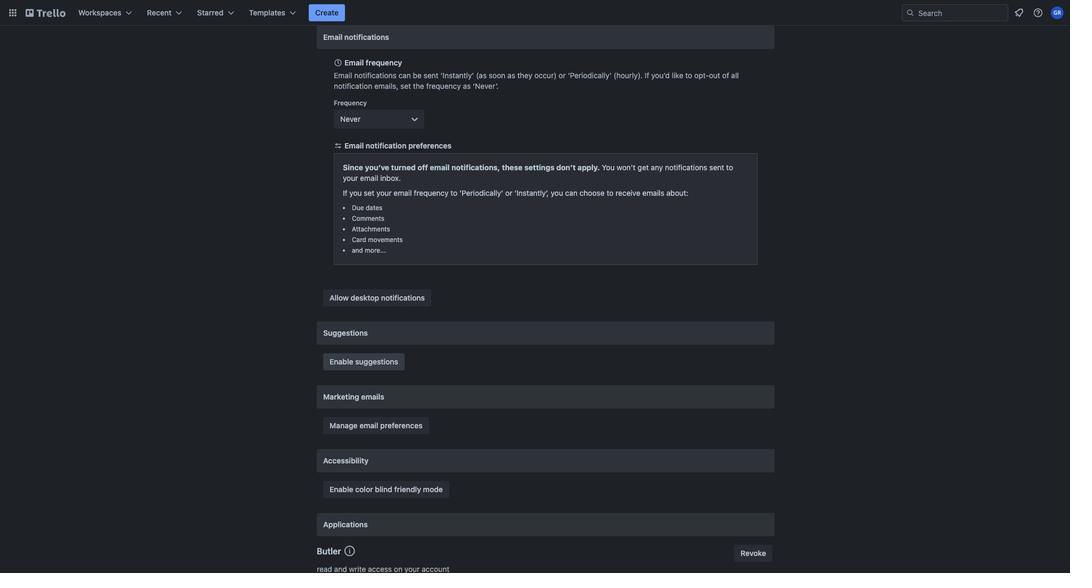 Task type: describe. For each thing, give the bounding box(es) containing it.
if you set your email frequency to 'periodically' or 'instantly', you can choose to receive emails about:
[[343, 189, 688, 198]]

won't
[[617, 163, 636, 172]]

accessibility
[[323, 456, 369, 465]]

soon
[[489, 71, 506, 80]]

never
[[340, 114, 361, 124]]

sent inside you won't get any notifications sent to your email inbox.
[[709, 163, 724, 172]]

allow desktop notifications
[[330, 293, 425, 302]]

0 horizontal spatial if
[[343, 189, 347, 198]]

primary element
[[0, 0, 1070, 26]]

email right manage
[[360, 421, 378, 430]]

of
[[722, 71, 729, 80]]

enable for enable suggestions
[[330, 357, 353, 366]]

enable color blind friendly mode
[[330, 485, 443, 494]]

you'd
[[651, 71, 670, 80]]

they
[[517, 71, 532, 80]]

suggestions
[[355, 357, 398, 366]]

0 horizontal spatial as
[[463, 81, 471, 91]]

any
[[651, 163, 663, 172]]

search image
[[906, 9, 915, 17]]

1 vertical spatial set
[[364, 189, 375, 198]]

these
[[502, 163, 523, 172]]

recent button
[[141, 4, 189, 21]]

choose
[[580, 189, 605, 198]]

get
[[638, 163, 649, 172]]

email notification preferences
[[345, 141, 452, 150]]

card
[[352, 236, 366, 244]]

notifications inside you won't get any notifications sent to your email inbox.
[[665, 163, 707, 172]]

blind
[[375, 485, 392, 494]]

starred button
[[191, 4, 241, 21]]

0 notifications image
[[1013, 6, 1026, 19]]

1 horizontal spatial emails
[[643, 189, 665, 198]]

preferences for manage email preferences
[[380, 421, 423, 430]]

manage email preferences link
[[323, 417, 429, 435]]

1 horizontal spatial can
[[565, 189, 578, 198]]

back to home image
[[26, 4, 65, 21]]

the
[[413, 81, 424, 91]]

greg robinson (gregrobinson96) image
[[1051, 6, 1064, 19]]

'instantly',
[[515, 189, 549, 198]]

email notifications can be sent 'instantly' (as soon as they occur) or 'periodically' (hourly). if you'd like to opt-out of all notification emails, set the frequency as 'never'.
[[334, 71, 739, 91]]

sent inside email notifications can be sent 'instantly' (as soon as they occur) or 'periodically' (hourly). if you'd like to opt-out of all notification emails, set the frequency as 'never'.
[[424, 71, 439, 80]]

0 vertical spatial frequency
[[366, 58, 402, 67]]

like
[[672, 71, 684, 80]]

butler
[[317, 547, 341, 556]]

you won't get any notifications sent to your email inbox.
[[343, 163, 733, 183]]

to inside you won't get any notifications sent to your email inbox.
[[726, 163, 733, 172]]

1 vertical spatial or
[[505, 189, 513, 198]]

'never'.
[[473, 81, 499, 91]]

email down inbox.
[[394, 189, 412, 198]]

off
[[418, 163, 428, 172]]

1 horizontal spatial as
[[508, 71, 515, 80]]

more...
[[365, 247, 386, 255]]

email right off
[[430, 163, 450, 172]]

2 you from the left
[[551, 189, 563, 198]]

templates button
[[243, 4, 302, 21]]

and
[[352, 247, 363, 255]]

marketing emails
[[323, 392, 384, 402]]

email for email notifications
[[323, 32, 343, 42]]

starred
[[197, 8, 223, 17]]

comments
[[352, 215, 384, 223]]

workspaces button
[[72, 4, 138, 21]]

email frequency
[[345, 58, 402, 67]]

'periodically'
[[568, 71, 612, 80]]

'periodically'
[[460, 189, 503, 198]]

about:
[[667, 189, 688, 198]]

since
[[343, 163, 363, 172]]

notification inside email notifications can be sent 'instantly' (as soon as they occur) or 'periodically' (hourly). if you'd like to opt-out of all notification emails, set the frequency as 'never'.
[[334, 81, 372, 91]]

attachments
[[352, 225, 390, 233]]



Task type: locate. For each thing, give the bounding box(es) containing it.
set
[[401, 81, 411, 91], [364, 189, 375, 198]]

notifications inside email notifications can be sent 'instantly' (as soon as they occur) or 'periodically' (hourly). if you'd like to opt-out of all notification emails, set the frequency as 'never'.
[[354, 71, 397, 80]]

1 vertical spatial if
[[343, 189, 347, 198]]

apply.
[[578, 163, 600, 172]]

enable for enable color blind friendly mode
[[330, 485, 353, 494]]

0 vertical spatial sent
[[424, 71, 439, 80]]

0 vertical spatial notification
[[334, 81, 372, 91]]

all
[[731, 71, 739, 80]]

0 horizontal spatial your
[[343, 174, 358, 183]]

0 vertical spatial can
[[399, 71, 411, 80]]

notifications right desktop
[[381, 293, 425, 302]]

frequency down 'instantly'
[[426, 81, 461, 91]]

friendly
[[394, 485, 421, 494]]

1 horizontal spatial you
[[551, 189, 563, 198]]

if inside email notifications can be sent 'instantly' (as soon as they occur) or 'periodically' (hourly). if you'd like to opt-out of all notification emails, set the frequency as 'never'.
[[645, 71, 649, 80]]

you up due
[[349, 189, 362, 198]]

sent
[[424, 71, 439, 80], [709, 163, 724, 172]]

or left 'instantly',
[[505, 189, 513, 198]]

color
[[355, 485, 373, 494]]

notifications down "email frequency"
[[354, 71, 397, 80]]

turned
[[391, 163, 416, 172]]

Search field
[[915, 5, 1008, 21]]

0 vertical spatial if
[[645, 71, 649, 80]]

1 horizontal spatial your
[[377, 189, 392, 198]]

preferences
[[408, 141, 452, 150], [380, 421, 423, 430]]

enable down suggestions
[[330, 357, 353, 366]]

email up frequency
[[334, 71, 352, 80]]

preferences inside manage email preferences link
[[380, 421, 423, 430]]

enable suggestions
[[330, 357, 398, 366]]

1 vertical spatial preferences
[[380, 421, 423, 430]]

as
[[508, 71, 515, 80], [463, 81, 471, 91]]

preferences for email notification preferences
[[408, 141, 452, 150]]

allow
[[330, 293, 349, 302]]

be
[[413, 71, 422, 80]]

1 enable from the top
[[330, 357, 353, 366]]

1 vertical spatial notification
[[366, 141, 407, 150]]

(hourly).
[[614, 71, 643, 80]]

set left the
[[401, 81, 411, 91]]

manage email preferences
[[330, 421, 423, 430]]

0 vertical spatial set
[[401, 81, 411, 91]]

emails
[[643, 189, 665, 198], [361, 392, 384, 402]]

email notifications
[[323, 32, 389, 42]]

marketing
[[323, 392, 359, 402]]

applications
[[323, 520, 368, 529]]

emails,
[[374, 81, 399, 91]]

mode
[[423, 485, 443, 494]]

if
[[645, 71, 649, 80], [343, 189, 347, 198]]

0 horizontal spatial or
[[505, 189, 513, 198]]

email down create button
[[323, 32, 343, 42]]

None button
[[734, 545, 773, 562]]

set up dates
[[364, 189, 375, 198]]

receive
[[616, 189, 641, 198]]

emails up manage email preferences
[[361, 392, 384, 402]]

email inside you won't get any notifications sent to your email inbox.
[[360, 174, 378, 183]]

your down since
[[343, 174, 358, 183]]

2 vertical spatial frequency
[[414, 189, 449, 198]]

notification up frequency
[[334, 81, 372, 91]]

notifications up "email frequency"
[[344, 32, 389, 42]]

create
[[315, 8, 339, 17]]

movements
[[368, 236, 403, 244]]

notifications
[[344, 32, 389, 42], [354, 71, 397, 80], [665, 163, 707, 172], [381, 293, 425, 302]]

due dates comments attachments card movements and more...
[[352, 204, 403, 255]]

notifications,
[[452, 163, 500, 172]]

notification up you've
[[366, 141, 407, 150]]

enable left color
[[330, 485, 353, 494]]

1 you from the left
[[349, 189, 362, 198]]

since you've turned off email notifications, these settings don't apply.
[[343, 163, 600, 172]]

frequency inside email notifications can be sent 'instantly' (as soon as they occur) or 'periodically' (hourly). if you'd like to opt-out of all notification emails, set the frequency as 'never'.
[[426, 81, 461, 91]]

1 horizontal spatial sent
[[709, 163, 724, 172]]

1 vertical spatial enable
[[330, 485, 353, 494]]

you right 'instantly',
[[551, 189, 563, 198]]

0 horizontal spatial sent
[[424, 71, 439, 80]]

1 horizontal spatial or
[[559, 71, 566, 80]]

0 horizontal spatial set
[[364, 189, 375, 198]]

0 horizontal spatial emails
[[361, 392, 384, 402]]

1 vertical spatial as
[[463, 81, 471, 91]]

'instantly'
[[441, 71, 474, 80]]

or right "occur)"
[[559, 71, 566, 80]]

desktop
[[351, 293, 379, 302]]

inbox.
[[380, 174, 401, 183]]

to inside email notifications can be sent 'instantly' (as soon as they occur) or 'periodically' (hourly). if you'd like to opt-out of all notification emails, set the frequency as 'never'.
[[686, 71, 692, 80]]

1 vertical spatial emails
[[361, 392, 384, 402]]

your
[[343, 174, 358, 183], [377, 189, 392, 198]]

1 vertical spatial can
[[565, 189, 578, 198]]

manage
[[330, 421, 358, 430]]

your inside you won't get any notifications sent to your email inbox.
[[343, 174, 358, 183]]

notification
[[334, 81, 372, 91], [366, 141, 407, 150]]

can left choose
[[565, 189, 578, 198]]

enable
[[330, 357, 353, 366], [330, 485, 353, 494]]

(as
[[476, 71, 487, 80]]

0 horizontal spatial can
[[399, 71, 411, 80]]

dates
[[366, 204, 383, 212]]

frequency up 'emails,'
[[366, 58, 402, 67]]

allow desktop notifications link
[[323, 290, 431, 307]]

0 vertical spatial or
[[559, 71, 566, 80]]

enable suggestions link
[[323, 354, 405, 371]]

email down you've
[[360, 174, 378, 183]]

don't
[[556, 163, 576, 172]]

if left you'd
[[645, 71, 649, 80]]

0 vertical spatial your
[[343, 174, 358, 183]]

out
[[709, 71, 720, 80]]

notifications up about:
[[665, 163, 707, 172]]

occur)
[[534, 71, 557, 80]]

1 vertical spatial frequency
[[426, 81, 461, 91]]

frequency
[[334, 99, 367, 107]]

email
[[430, 163, 450, 172], [360, 174, 378, 183], [394, 189, 412, 198], [360, 421, 378, 430]]

you've
[[365, 163, 389, 172]]

or
[[559, 71, 566, 80], [505, 189, 513, 198]]

templates
[[249, 8, 285, 17]]

can left be
[[399, 71, 411, 80]]

1 vertical spatial sent
[[709, 163, 724, 172]]

frequency down off
[[414, 189, 449, 198]]

0 horizontal spatial you
[[349, 189, 362, 198]]

email for email notifications can be sent 'instantly' (as soon as they occur) or 'periodically' (hourly). if you'd like to opt-out of all notification emails, set the frequency as 'never'.
[[334, 71, 352, 80]]

1 vertical spatial your
[[377, 189, 392, 198]]

enable color blind friendly mode link
[[323, 481, 449, 498]]

workspaces
[[78, 8, 121, 17]]

as left 'they'
[[508, 71, 515, 80]]

your down inbox.
[[377, 189, 392, 198]]

or inside email notifications can be sent 'instantly' (as soon as they occur) or 'periodically' (hourly). if you'd like to opt-out of all notification emails, set the frequency as 'never'.
[[559, 71, 566, 80]]

settings
[[524, 163, 555, 172]]

open information menu image
[[1033, 7, 1044, 18]]

email up since
[[345, 141, 364, 150]]

recent
[[147, 8, 172, 17]]

0 vertical spatial preferences
[[408, 141, 452, 150]]

2 enable from the top
[[330, 485, 353, 494]]

email down email notifications
[[345, 58, 364, 67]]

opt-
[[694, 71, 709, 80]]

0 vertical spatial as
[[508, 71, 515, 80]]

suggestions
[[323, 329, 368, 338]]

emails left about:
[[643, 189, 665, 198]]

email inside email notifications can be sent 'instantly' (as soon as they occur) or 'periodically' (hourly). if you'd like to opt-out of all notification emails, set the frequency as 'never'.
[[334, 71, 352, 80]]

frequency
[[366, 58, 402, 67], [426, 81, 461, 91], [414, 189, 449, 198]]

to
[[686, 71, 692, 80], [726, 163, 733, 172], [451, 189, 458, 198], [607, 189, 614, 198]]

you
[[349, 189, 362, 198], [551, 189, 563, 198]]

create button
[[309, 4, 345, 21]]

1 horizontal spatial if
[[645, 71, 649, 80]]

email for email notification preferences
[[345, 141, 364, 150]]

if down since
[[343, 189, 347, 198]]

set inside email notifications can be sent 'instantly' (as soon as they occur) or 'periodically' (hourly). if you'd like to opt-out of all notification emails, set the frequency as 'never'.
[[401, 81, 411, 91]]

due
[[352, 204, 364, 212]]

you
[[602, 163, 615, 172]]

1 horizontal spatial set
[[401, 81, 411, 91]]

0 vertical spatial emails
[[643, 189, 665, 198]]

email
[[323, 32, 343, 42], [345, 58, 364, 67], [334, 71, 352, 80], [345, 141, 364, 150]]

can
[[399, 71, 411, 80], [565, 189, 578, 198]]

0 vertical spatial enable
[[330, 357, 353, 366]]

can inside email notifications can be sent 'instantly' (as soon as they occur) or 'periodically' (hourly). if you'd like to opt-out of all notification emails, set the frequency as 'never'.
[[399, 71, 411, 80]]

email for email frequency
[[345, 58, 364, 67]]

as down 'instantly'
[[463, 81, 471, 91]]



Task type: vqa. For each thing, say whether or not it's contained in the screenshot.
the leftmost If
yes



